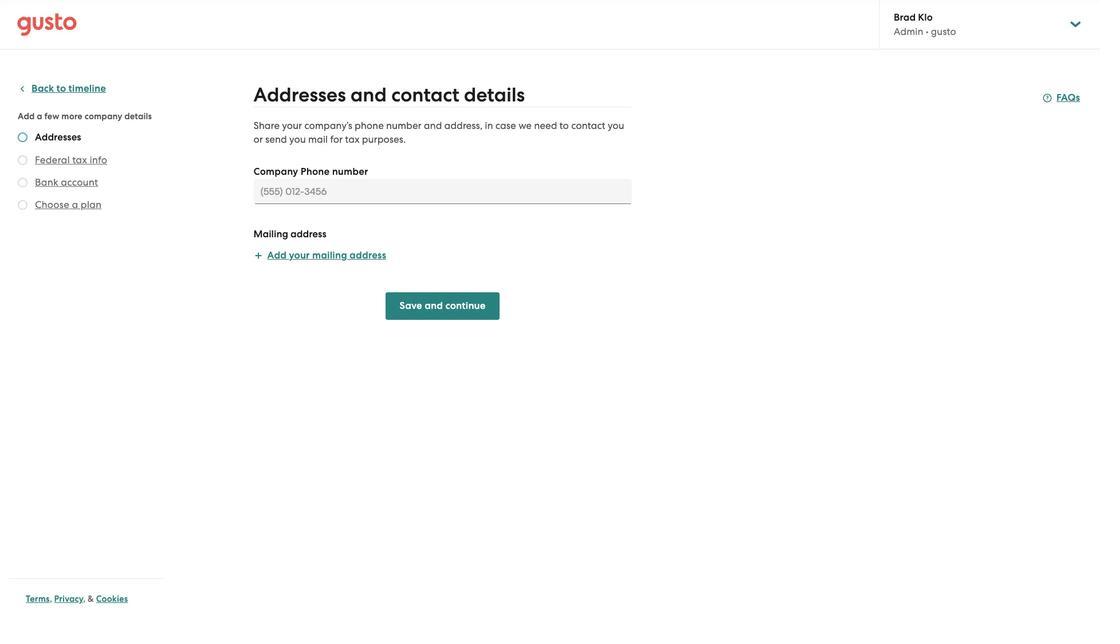 Task type: vqa. For each thing, say whether or not it's contained in the screenshot.
Cancel "button"
no



Task type: describe. For each thing, give the bounding box(es) containing it.
bank
[[35, 177, 58, 188]]

a for choose
[[72, 199, 78, 210]]

add for add your mailing address
[[267, 249, 287, 261]]

save and continue
[[400, 300, 486, 312]]

brad
[[894, 11, 916, 23]]

faqs
[[1057, 92, 1081, 104]]

mailing
[[254, 228, 288, 240]]

1 vertical spatial address
[[350, 249, 386, 261]]

addresses and contact details
[[254, 83, 525, 107]]

check image for federal
[[18, 155, 28, 165]]

cookies button
[[96, 592, 128, 606]]

choose a plan button
[[35, 198, 102, 211]]

company's
[[305, 120, 352, 131]]

&
[[88, 594, 94, 604]]

and for addresses
[[351, 83, 387, 107]]

terms , privacy , & cookies
[[26, 594, 128, 604]]

in
[[485, 120, 493, 131]]

check image for bank
[[18, 178, 28, 187]]

phone
[[355, 120, 384, 131]]

addresses for addresses
[[35, 131, 81, 143]]

0 horizontal spatial contact
[[391, 83, 460, 107]]

choose
[[35, 199, 69, 210]]

choose a plan
[[35, 199, 102, 210]]

purposes.
[[362, 134, 406, 145]]

privacy link
[[54, 594, 83, 604]]

account
[[61, 177, 98, 188]]

1 check image from the top
[[18, 132, 28, 142]]

share your company's phone number and address, in case we need to contact you or send you mail for tax purposes.
[[254, 120, 624, 145]]

your for share
[[282, 120, 302, 131]]

save and continue button
[[386, 292, 500, 320]]

back
[[32, 83, 54, 95]]

mail
[[308, 134, 328, 145]]

tax inside share your company's phone number and address, in case we need to contact you or send you mail for tax purposes.
[[345, 134, 360, 145]]

and for save
[[425, 300, 443, 312]]

mailing address
[[254, 228, 327, 240]]

or
[[254, 134, 263, 145]]

0 horizontal spatial address
[[291, 228, 327, 240]]

addresses for addresses and contact details
[[254, 83, 346, 107]]

company
[[85, 111, 122, 122]]

continue
[[446, 300, 486, 312]]

klo
[[918, 11, 933, 23]]

contact inside share your company's phone number and address, in case we need to contact you or send you mail for tax purposes.
[[571, 120, 606, 131]]

add your mailing address
[[267, 249, 386, 261]]



Task type: locate. For each thing, give the bounding box(es) containing it.
0 vertical spatial and
[[351, 83, 387, 107]]

case
[[496, 120, 516, 131]]

0 horizontal spatial addresses
[[35, 131, 81, 143]]

number up purposes.
[[386, 120, 422, 131]]

1 vertical spatial add
[[267, 249, 287, 261]]

company
[[254, 166, 298, 178]]

number inside share your company's phone number and address, in case we need to contact you or send you mail for tax purposes.
[[386, 120, 422, 131]]

details right the company
[[125, 111, 152, 122]]

contact right need
[[571, 120, 606, 131]]

bank account
[[35, 177, 98, 188]]

4 check image from the top
[[18, 200, 28, 210]]

cookies
[[96, 594, 128, 604]]

1 horizontal spatial address
[[350, 249, 386, 261]]

and left address,
[[424, 120, 442, 131]]

back to timeline button
[[18, 82, 106, 96]]

home image
[[17, 13, 77, 36]]

send
[[265, 134, 287, 145]]

faqs button
[[1043, 91, 1081, 105]]

timeline
[[69, 83, 106, 95]]

tax right for
[[345, 134, 360, 145]]

a left plan
[[72, 199, 78, 210]]

1 vertical spatial to
[[560, 120, 569, 131]]

,
[[50, 594, 52, 604], [83, 594, 86, 604]]

save
[[400, 300, 422, 312]]

2 , from the left
[[83, 594, 86, 604]]

brad klo admin • gusto
[[894, 11, 956, 37]]

0 horizontal spatial to
[[56, 83, 66, 95]]

addresses inside list
[[35, 131, 81, 143]]

and inside save and continue button
[[425, 300, 443, 312]]

to inside button
[[56, 83, 66, 95]]

0 vertical spatial address
[[291, 228, 327, 240]]

, left privacy
[[50, 594, 52, 604]]

1 vertical spatial you
[[289, 134, 306, 145]]

back to timeline
[[32, 83, 106, 95]]

1 vertical spatial your
[[289, 249, 310, 261]]

add left few
[[18, 111, 35, 122]]

share
[[254, 120, 280, 131]]

details
[[464, 83, 525, 107], [125, 111, 152, 122]]

1 horizontal spatial number
[[386, 120, 422, 131]]

0 vertical spatial tax
[[345, 134, 360, 145]]

0 vertical spatial to
[[56, 83, 66, 95]]

0 vertical spatial you
[[608, 120, 624, 131]]

contact up share your company's phone number and address, in case we need to contact you or send you mail for tax purposes.
[[391, 83, 460, 107]]

a inside the choose a plan button
[[72, 199, 78, 210]]

to
[[56, 83, 66, 95], [560, 120, 569, 131]]

1 horizontal spatial ,
[[83, 594, 86, 604]]

we
[[519, 120, 532, 131]]

1 horizontal spatial a
[[72, 199, 78, 210]]

1 horizontal spatial contact
[[571, 120, 606, 131]]

a
[[37, 111, 42, 122], [72, 199, 78, 210]]

your
[[282, 120, 302, 131], [289, 249, 310, 261]]

your for add
[[289, 249, 310, 261]]

0 horizontal spatial a
[[37, 111, 42, 122]]

and up phone
[[351, 83, 387, 107]]

a left few
[[37, 111, 42, 122]]

federal tax info
[[35, 154, 107, 166]]

0 vertical spatial your
[[282, 120, 302, 131]]

0 horizontal spatial tax
[[72, 154, 87, 166]]

•
[[926, 26, 929, 37]]

privacy
[[54, 594, 83, 604]]

1 , from the left
[[50, 594, 52, 604]]

details up in
[[464, 83, 525, 107]]

0 horizontal spatial add
[[18, 111, 35, 122]]

check image for choose
[[18, 200, 28, 210]]

to inside share your company's phone number and address, in case we need to contact you or send you mail for tax purposes.
[[560, 120, 569, 131]]

0 vertical spatial number
[[386, 120, 422, 131]]

0 vertical spatial contact
[[391, 83, 460, 107]]

a for add
[[37, 111, 42, 122]]

and
[[351, 83, 387, 107], [424, 120, 442, 131], [425, 300, 443, 312]]

address,
[[445, 120, 483, 131]]

check image
[[18, 132, 28, 142], [18, 155, 28, 165], [18, 178, 28, 187], [18, 200, 28, 210]]

bank account button
[[35, 175, 98, 189]]

1 horizontal spatial to
[[560, 120, 569, 131]]

0 vertical spatial a
[[37, 111, 42, 122]]

add for add a few more company details
[[18, 111, 35, 122]]

add a few more company details
[[18, 111, 152, 122]]

1 horizontal spatial you
[[608, 120, 624, 131]]

0 vertical spatial addresses
[[254, 83, 346, 107]]

1 vertical spatial contact
[[571, 120, 606, 131]]

company phone number
[[254, 166, 368, 178]]

0 vertical spatial add
[[18, 111, 35, 122]]

and inside share your company's phone number and address, in case we need to contact you or send you mail for tax purposes.
[[424, 120, 442, 131]]

few
[[44, 111, 59, 122]]

1 vertical spatial and
[[424, 120, 442, 131]]

3 check image from the top
[[18, 178, 28, 187]]

your inside share your company's phone number and address, in case we need to contact you or send you mail for tax purposes.
[[282, 120, 302, 131]]

and right save
[[425, 300, 443, 312]]

tax inside button
[[72, 154, 87, 166]]

terms link
[[26, 594, 50, 604]]

plan
[[81, 199, 102, 210]]

addresses down few
[[35, 131, 81, 143]]

1 horizontal spatial add
[[267, 249, 287, 261]]

1 vertical spatial addresses
[[35, 131, 81, 143]]

1 horizontal spatial tax
[[345, 134, 360, 145]]

federal tax info button
[[35, 153, 107, 167]]

0 vertical spatial details
[[464, 83, 525, 107]]

2 vertical spatial and
[[425, 300, 443, 312]]

1 vertical spatial a
[[72, 199, 78, 210]]

to right need
[[560, 120, 569, 131]]

addresses list
[[18, 131, 159, 214]]

address
[[291, 228, 327, 240], [350, 249, 386, 261]]

0 horizontal spatial details
[[125, 111, 152, 122]]

for
[[330, 134, 343, 145]]

number right phone
[[332, 166, 368, 178]]

to right back
[[56, 83, 66, 95]]

more
[[62, 111, 83, 122]]

add
[[18, 111, 35, 122], [267, 249, 287, 261]]

terms
[[26, 594, 50, 604]]

0 horizontal spatial number
[[332, 166, 368, 178]]

contact
[[391, 83, 460, 107], [571, 120, 606, 131]]

2 check image from the top
[[18, 155, 28, 165]]

0 horizontal spatial you
[[289, 134, 306, 145]]

Company Phone number telephone field
[[254, 179, 632, 204]]

your up send
[[282, 120, 302, 131]]

add down mailing
[[267, 249, 287, 261]]

you
[[608, 120, 624, 131], [289, 134, 306, 145]]

tax left info
[[72, 154, 87, 166]]

address right mailing
[[350, 249, 386, 261]]

, left &
[[83, 594, 86, 604]]

need
[[534, 120, 557, 131]]

1 horizontal spatial details
[[464, 83, 525, 107]]

number
[[386, 120, 422, 131], [332, 166, 368, 178]]

mailing
[[312, 249, 347, 261]]

admin
[[894, 26, 924, 37]]

gusto
[[931, 26, 956, 37]]

addresses
[[254, 83, 346, 107], [35, 131, 81, 143]]

0 horizontal spatial ,
[[50, 594, 52, 604]]

1 vertical spatial details
[[125, 111, 152, 122]]

1 vertical spatial number
[[332, 166, 368, 178]]

federal
[[35, 154, 70, 166]]

1 horizontal spatial addresses
[[254, 83, 346, 107]]

1 vertical spatial tax
[[72, 154, 87, 166]]

address up add your mailing address
[[291, 228, 327, 240]]

addresses up company's
[[254, 83, 346, 107]]

phone
[[301, 166, 330, 178]]

info
[[90, 154, 107, 166]]

tax
[[345, 134, 360, 145], [72, 154, 87, 166]]

your down mailing address
[[289, 249, 310, 261]]



